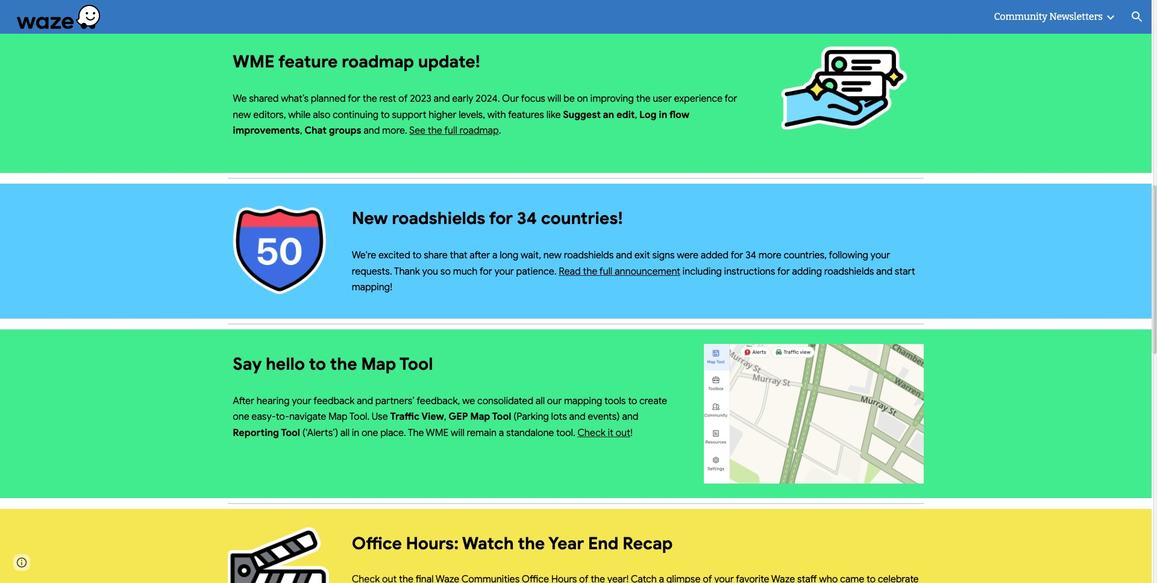 Task type: vqa. For each thing, say whether or not it's contained in the screenshot.
Graph
no



Task type: locate. For each thing, give the bounding box(es) containing it.
2 horizontal spatial tool
[[492, 411, 511, 423]]

, left log in the right top of the page
[[635, 109, 637, 121]]

0 horizontal spatial full
[[444, 125, 457, 137]]

1 horizontal spatial roadshields
[[564, 250, 614, 262]]

1 horizontal spatial ,
[[444, 411, 446, 423]]

levels,
[[459, 109, 485, 121]]

a right 'remain'
[[499, 427, 504, 439]]

map down feedback on the left bottom of page
[[328, 411, 348, 423]]

tool up partners'
[[399, 354, 433, 375]]

1 horizontal spatial a
[[499, 427, 504, 439]]

to right tools
[[628, 395, 637, 407]]

check it out link
[[578, 427, 630, 439]]

and left start
[[876, 266, 893, 278]]

, chat groups and more. see the full roadmap .
[[300, 125, 501, 137]]

1 horizontal spatial all
[[536, 395, 545, 407]]

1 vertical spatial ,
[[300, 125, 302, 137]]

tool down consolidated
[[492, 411, 511, 423]]

watch
[[462, 533, 514, 554]]

for up instructions
[[731, 250, 743, 262]]

exit
[[635, 250, 650, 262]]

0 vertical spatial a
[[492, 250, 498, 262]]

0 horizontal spatial will
[[451, 427, 465, 439]]

1 horizontal spatial map
[[361, 354, 396, 375]]

0 vertical spatial new
[[233, 109, 251, 121]]

traffic view , gep map tool (parking lots and events) and reporting tool ('alerts') all in one place. the wme will remain a standalone tool. check it out !
[[233, 411, 639, 439]]

2024.
[[476, 93, 500, 105]]

full down higher
[[444, 125, 457, 137]]

0 horizontal spatial map
[[328, 411, 348, 423]]

feedback
[[314, 395, 355, 407]]

1 vertical spatial 34
[[746, 250, 757, 262]]

support
[[392, 109, 427, 121]]

wme feature roadmap update!
[[233, 51, 480, 72]]

1 vertical spatial wme
[[426, 427, 449, 439]]

34 up wait,
[[517, 208, 537, 229]]

2 horizontal spatial your
[[871, 250, 890, 262]]

full right read
[[600, 266, 613, 278]]

say
[[233, 354, 262, 375]]

0 vertical spatial all
[[536, 395, 545, 407]]

2 vertical spatial your
[[292, 395, 311, 407]]

0 horizontal spatial all
[[340, 427, 350, 439]]

and up tool.
[[357, 395, 373, 407]]

2 horizontal spatial roadshields
[[824, 266, 874, 278]]

map up 'remain'
[[470, 411, 490, 423]]

consolidated
[[477, 395, 534, 407]]

0 horizontal spatial 34
[[517, 208, 537, 229]]

hello
[[266, 354, 305, 375]]

community newsletters link
[[994, 8, 1103, 25]]

0 horizontal spatial a
[[492, 250, 498, 262]]

improving
[[590, 93, 634, 105]]

office hours: watch the year end recap
[[352, 533, 673, 554]]

for inside including instructions for adding roadshields and start mapping!
[[777, 266, 790, 278]]

one down use
[[362, 427, 378, 439]]

1 horizontal spatial wme
[[426, 427, 449, 439]]

map inside traffic view , gep map tool (parking lots and events) and reporting tool ('alerts') all in one place. the wme will remain a standalone tool. check it out !
[[470, 411, 490, 423]]

all left our
[[536, 395, 545, 407]]

the up feedback on the left bottom of page
[[330, 354, 357, 375]]

start
[[895, 266, 915, 278]]

wait,
[[521, 250, 541, 262]]

your inside after hearing your feedback and partners' feedback, we consolidated all our mapping tools to create one easy-to-navigate map tool. use
[[292, 395, 311, 407]]

0 horizontal spatial roadmap
[[342, 51, 414, 72]]

use
[[372, 411, 388, 423]]

roadshields down following
[[824, 266, 874, 278]]

tools
[[605, 395, 626, 407]]

0 vertical spatial roadmap
[[342, 51, 414, 72]]

roadshields up share
[[392, 208, 486, 229]]

planned
[[311, 93, 346, 105]]

1 vertical spatial full
[[600, 266, 613, 278]]

an
[[603, 109, 614, 121]]

1 horizontal spatial your
[[495, 266, 514, 278]]

1 horizontal spatial new
[[544, 250, 562, 262]]

0 vertical spatial roadshields
[[392, 208, 486, 229]]

all
[[536, 395, 545, 407], [340, 427, 350, 439]]

1 horizontal spatial one
[[362, 427, 378, 439]]

, left chat
[[300, 125, 302, 137]]

new down we
[[233, 109, 251, 121]]

lots
[[551, 411, 567, 423]]

higher
[[429, 109, 457, 121]]

full
[[444, 125, 457, 137], [600, 266, 613, 278]]

your down long
[[495, 266, 514, 278]]

check
[[578, 427, 606, 439]]

newsletters
[[1050, 11, 1103, 22]]

0 vertical spatial in
[[659, 109, 667, 121]]

1 vertical spatial all
[[340, 427, 350, 439]]

1 vertical spatial one
[[362, 427, 378, 439]]

roadmap
[[342, 51, 414, 72], [460, 125, 499, 137]]

roadmap down levels,
[[460, 125, 499, 137]]

for down the more
[[777, 266, 790, 278]]

read the full announcement
[[559, 266, 680, 278]]

, left gep
[[444, 411, 446, 423]]

features
[[508, 109, 544, 121]]

early
[[452, 93, 474, 105]]

all inside traffic view , gep map tool (parking lots and events) and reporting tool ('alerts') all in one place. the wme will remain a standalone tool. check it out !
[[340, 427, 350, 439]]

2 horizontal spatial ,
[[635, 109, 637, 121]]

will down gep
[[451, 427, 465, 439]]

in down tool.
[[352, 427, 359, 439]]

say hello to the map tool
[[233, 354, 433, 375]]

tool.
[[349, 411, 370, 423]]

the up log in the right top of the page
[[636, 93, 651, 105]]

tool
[[399, 354, 433, 375], [492, 411, 511, 423], [281, 427, 300, 439]]

1 vertical spatial will
[[451, 427, 465, 439]]

year
[[548, 533, 584, 554]]

0 vertical spatial your
[[871, 250, 890, 262]]

1 horizontal spatial roadmap
[[460, 125, 499, 137]]

1 vertical spatial your
[[495, 266, 514, 278]]

one down after
[[233, 411, 249, 423]]

tool down to-
[[281, 427, 300, 439]]

1 vertical spatial a
[[499, 427, 504, 439]]

wme down the view at the bottom left of the page
[[426, 427, 449, 439]]

2 vertical spatial roadshields
[[824, 266, 874, 278]]

more
[[759, 250, 782, 262]]

and up !
[[622, 411, 639, 423]]

log in flow improvements
[[233, 109, 690, 137]]

0 horizontal spatial in
[[352, 427, 359, 439]]

the right read
[[583, 266, 598, 278]]

map
[[361, 354, 396, 375], [328, 411, 348, 423], [470, 411, 490, 423]]

1 horizontal spatial will
[[548, 93, 561, 105]]

reporting
[[233, 427, 279, 439]]

0 vertical spatial full
[[444, 125, 457, 137]]

our
[[502, 93, 519, 105]]

0 vertical spatial ,
[[635, 109, 637, 121]]

1 vertical spatial tool
[[492, 411, 511, 423]]

place.
[[380, 427, 406, 439]]

0 horizontal spatial tool
[[281, 427, 300, 439]]

2 vertical spatial ,
[[444, 411, 446, 423]]

will left be
[[548, 93, 561, 105]]

map up partners'
[[361, 354, 396, 375]]

for
[[348, 93, 361, 105], [725, 93, 737, 105], [489, 208, 513, 229], [731, 250, 743, 262], [480, 266, 492, 278], [777, 266, 790, 278]]

more.
[[382, 125, 407, 137]]

rest
[[379, 93, 396, 105]]

to left share
[[413, 250, 422, 262]]

1 vertical spatial roadmap
[[460, 125, 499, 137]]

partners'
[[375, 395, 415, 407]]

0 horizontal spatial your
[[292, 395, 311, 407]]

so
[[441, 266, 451, 278]]

to down rest
[[381, 109, 390, 121]]

new right wait,
[[544, 250, 562, 262]]

0 vertical spatial tool
[[399, 354, 433, 375]]

1 vertical spatial in
[[352, 427, 359, 439]]

0 horizontal spatial new
[[233, 109, 251, 121]]

2 horizontal spatial map
[[470, 411, 490, 423]]

1 horizontal spatial 34
[[746, 250, 757, 262]]

your right following
[[871, 250, 890, 262]]

all down tool.
[[340, 427, 350, 439]]

a inside we're excited to share that after a long wait, new roadshields and exit signs were added for 34 more countries, following your requests. thank you so much for your patience.
[[492, 250, 498, 262]]

roadmap up rest
[[342, 51, 414, 72]]

to right hello
[[309, 354, 326, 375]]

continuing
[[333, 109, 379, 121]]

your
[[871, 250, 890, 262], [495, 266, 514, 278], [292, 395, 311, 407]]

including instructions for adding roadshields and start mapping!
[[352, 266, 915, 294]]

thank
[[394, 266, 420, 278]]

the
[[363, 93, 377, 105], [636, 93, 651, 105], [428, 125, 442, 137], [583, 266, 598, 278], [330, 354, 357, 375], [518, 533, 545, 554]]

0 vertical spatial will
[[548, 93, 561, 105]]

user
[[653, 93, 672, 105]]

in inside log in flow improvements
[[659, 109, 667, 121]]

roadshields up read
[[564, 250, 614, 262]]

and inside after hearing your feedback and partners' feedback, we consolidated all our mapping tools to create one easy-to-navigate map tool. use
[[357, 395, 373, 407]]

and down mapping
[[569, 411, 586, 423]]

1 vertical spatial new
[[544, 250, 562, 262]]

for up long
[[489, 208, 513, 229]]

1 vertical spatial roadshields
[[564, 250, 614, 262]]

wme up "shared"
[[233, 51, 275, 72]]

a
[[492, 250, 498, 262], [499, 427, 504, 439]]

and up read the full announcement link
[[616, 250, 632, 262]]

that
[[450, 250, 468, 262]]

we
[[462, 395, 475, 407]]

new inside we shared what's planned for the rest of 2023 and early 2024. our focus will be on improving the user experience for new editors, while also continuing to support higher levels, with features like
[[233, 109, 251, 121]]

and inside including instructions for adding roadshields and start mapping!
[[876, 266, 893, 278]]

a left long
[[492, 250, 498, 262]]

mapping!
[[352, 282, 392, 294]]

0 vertical spatial one
[[233, 411, 249, 423]]

feedback,
[[417, 395, 460, 407]]

34 up instructions
[[746, 250, 757, 262]]

for right the experience
[[725, 93, 737, 105]]

in
[[659, 109, 667, 121], [352, 427, 359, 439]]

suggest
[[563, 109, 601, 121]]

0 horizontal spatial one
[[233, 411, 249, 423]]

our
[[547, 395, 562, 407]]

0 vertical spatial wme
[[233, 51, 275, 72]]

and up higher
[[434, 93, 450, 105]]

be
[[564, 93, 575, 105]]

your up navigate
[[292, 395, 311, 407]]

in right log in the right top of the page
[[659, 109, 667, 121]]

1 horizontal spatial in
[[659, 109, 667, 121]]

1 horizontal spatial tool
[[399, 354, 433, 375]]

to inside after hearing your feedback and partners' feedback, we consolidated all our mapping tools to create one easy-to-navigate map tool. use
[[628, 395, 637, 407]]

we're excited to share that after a long wait, new roadshields and exit signs were added for 34 more countries, following your requests. thank you so much for your patience.
[[352, 250, 890, 278]]

were
[[677, 250, 699, 262]]

0 horizontal spatial wme
[[233, 51, 275, 72]]



Task type: describe. For each thing, give the bounding box(es) containing it.
experience
[[674, 93, 723, 105]]

all inside after hearing your feedback and partners' feedback, we consolidated all our mapping tools to create one easy-to-navigate map tool. use
[[536, 395, 545, 407]]

and down continuing
[[364, 125, 380, 137]]

we shared what's planned for the rest of 2023 and early 2024. our focus will be on improving the user experience for new editors, while also continuing to support higher levels, with features like
[[233, 93, 737, 121]]

excited
[[379, 250, 410, 262]]

0 vertical spatial 34
[[517, 208, 537, 229]]

!
[[630, 427, 633, 439]]

out
[[616, 427, 630, 439]]

.
[[499, 125, 501, 137]]

standalone
[[506, 427, 554, 439]]

focus
[[521, 93, 545, 105]]

site home image
[[10, 0, 102, 34]]

hearing
[[257, 395, 290, 407]]

for up continuing
[[348, 93, 361, 105]]

while
[[288, 109, 311, 121]]

for down after
[[480, 266, 492, 278]]

log
[[640, 109, 657, 121]]

tool.
[[556, 427, 576, 439]]

wme inside traffic view , gep map tool (parking lots and events) and reporting tool ('alerts') all in one place. the wme will remain a standalone tool. check it out !
[[426, 427, 449, 439]]

map for view
[[470, 411, 490, 423]]

new
[[352, 208, 388, 229]]

in inside traffic view , gep map tool (parking lots and events) and reporting tool ('alerts') all in one place. the wme will remain a standalone tool. check it out !
[[352, 427, 359, 439]]

edit
[[617, 109, 635, 121]]

to-
[[276, 411, 289, 423]]

new inside we're excited to share that after a long wait, new roadshields and exit signs were added for 34 more countries, following your requests. thank you so much for your patience.
[[544, 250, 562, 262]]

roadshields inside including instructions for adding roadshields and start mapping!
[[824, 266, 874, 278]]

remain
[[467, 427, 497, 439]]

you
[[422, 266, 438, 278]]

2 vertical spatial tool
[[281, 427, 300, 439]]

what's
[[281, 93, 309, 105]]

on
[[577, 93, 588, 105]]

hours:
[[406, 533, 459, 554]]

and inside we shared what's planned for the rest of 2023 and early 2024. our focus will be on improving the user experience for new editors, while also continuing to support higher levels, with features like
[[434, 93, 450, 105]]

see the full roadmap link
[[409, 125, 499, 137]]

update!
[[418, 51, 480, 72]]

countries,
[[784, 250, 827, 262]]

long
[[500, 250, 519, 262]]

create
[[639, 395, 667, 407]]

much
[[453, 266, 478, 278]]

one inside traffic view , gep map tool (parking lots and events) and reporting tool ('alerts') all in one place. the wme will remain a standalone tool. check it out !
[[362, 427, 378, 439]]

0 horizontal spatial ,
[[300, 125, 302, 137]]

the left rest
[[363, 93, 377, 105]]

('alerts')
[[302, 427, 338, 439]]

read
[[559, 266, 581, 278]]

feature
[[278, 51, 338, 72]]

after
[[233, 395, 254, 407]]

easy-
[[252, 411, 276, 423]]

chat
[[305, 125, 327, 137]]

we
[[233, 93, 247, 105]]

see
[[409, 125, 426, 137]]

patience.
[[516, 266, 557, 278]]

new roadshields for 34 countries!
[[352, 208, 623, 229]]

view
[[422, 411, 444, 423]]

read the full announcement link
[[559, 266, 680, 278]]

and inside we're excited to share that after a long wait, new roadshields and exit signs were added for 34 more countries, following your requests. thank you so much for your patience.
[[616, 250, 632, 262]]

editors,
[[253, 109, 286, 121]]

will inside we shared what's planned for the rest of 2023 and early 2024. our focus will be on improving the user experience for new editors, while also continuing to support higher levels, with features like
[[548, 93, 561, 105]]

shared
[[249, 93, 279, 105]]

to inside we shared what's planned for the rest of 2023 and early 2024. our focus will be on improving the user experience for new editors, while also continuing to support higher levels, with features like
[[381, 109, 390, 121]]

it
[[608, 427, 614, 439]]

34 inside we're excited to share that after a long wait, new roadshields and exit signs were added for 34 more countries, following your requests. thank you so much for your patience.
[[746, 250, 757, 262]]

flow
[[670, 109, 690, 121]]

map for hello
[[361, 354, 396, 375]]

map inside after hearing your feedback and partners' feedback, we consolidated all our mapping tools to create one easy-to-navigate map tool. use
[[328, 411, 348, 423]]

like
[[547, 109, 561, 121]]

expand/collapse image
[[1104, 10, 1118, 25]]

with
[[487, 109, 506, 121]]

we're
[[352, 250, 376, 262]]

office
[[352, 533, 402, 554]]

gep
[[449, 411, 468, 423]]

announcement
[[615, 266, 680, 278]]

requests.
[[352, 266, 392, 278]]

tool for gep
[[492, 411, 511, 423]]

, inside traffic view , gep map tool (parking lots and events) and reporting tool ('alerts') all in one place. the wme will remain a standalone tool. check it out !
[[444, 411, 446, 423]]

suggest an edit ,
[[563, 109, 640, 121]]

tool for the
[[399, 354, 433, 375]]

will inside traffic view , gep map tool (parking lots and events) and reporting tool ('alerts') all in one place. the wme will remain a standalone tool. check it out !
[[451, 427, 465, 439]]

the right see
[[428, 125, 442, 137]]

0 horizontal spatial roadshields
[[392, 208, 486, 229]]

after hearing your feedback and partners' feedback, we consolidated all our mapping tools to create one easy-to-navigate map tool. use
[[233, 395, 667, 423]]

also
[[313, 109, 330, 121]]

roadshields inside we're excited to share that after a long wait, new roadshields and exit signs were added for 34 more countries, following your requests. thank you so much for your patience.
[[564, 250, 614, 262]]

the
[[408, 427, 424, 439]]

the left year at the bottom of the page
[[518, 533, 545, 554]]

end
[[588, 533, 619, 554]]

added
[[701, 250, 729, 262]]

after
[[470, 250, 490, 262]]

(parking
[[514, 411, 549, 423]]

community
[[994, 11, 1048, 22]]

to inside we're excited to share that after a long wait, new roadshields and exit signs were added for 34 more countries, following your requests. thank you so much for your patience.
[[413, 250, 422, 262]]

instructions
[[724, 266, 775, 278]]

1 horizontal spatial full
[[600, 266, 613, 278]]

recap
[[623, 533, 673, 554]]

one inside after hearing your feedback and partners' feedback, we consolidated all our mapping tools to create one easy-to-navigate map tool. use
[[233, 411, 249, 423]]

including
[[683, 266, 722, 278]]

mapping
[[564, 395, 602, 407]]

following
[[829, 250, 869, 262]]

signs
[[653, 250, 675, 262]]

share
[[424, 250, 448, 262]]

a inside traffic view , gep map tool (parking lots and events) and reporting tool ('alerts') all in one place. the wme will remain a standalone tool. check it out !
[[499, 427, 504, 439]]

adding
[[792, 266, 822, 278]]

events)
[[588, 411, 620, 423]]



